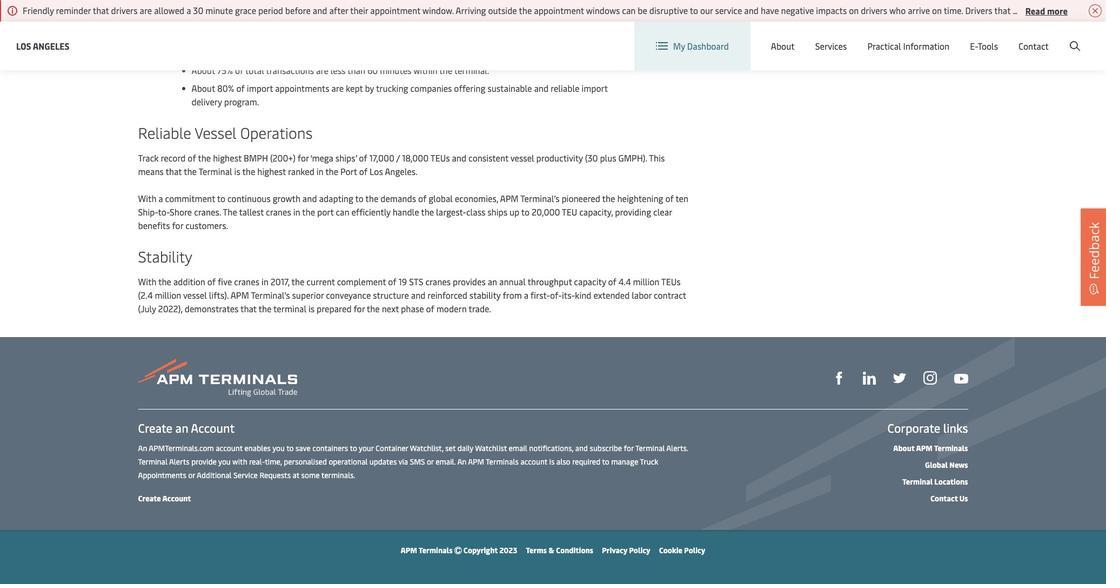 Task type: locate. For each thing, give the bounding box(es) containing it.
with inside with a commitment to continuous growth and adapting to the demands of global economies, apm terminal's pioneered the heightening of ten ship-to-shore cranes. the tallest cranes in the port can efficiently handle the largest-class ships up to 20,000 teu capacity, providing clear benefits for customers.
[[138, 192, 156, 204]]

february
[[360, 0, 395, 9]]

for inside with a commitment to continuous growth and adapting to the demands of global economies, apm terminal's pioneered the heightening of ten ship-to-shore cranes. the tallest cranes in the port can efficiently handle the largest-class ships up to 20,000 teu capacity, providing clear benefits for customers.
[[172, 219, 183, 231]]

0 horizontal spatial minutes
[[318, 0, 349, 9]]

with up service
[[232, 457, 247, 467]]

friendly reminder that drivers are allowed a 30 minute grace period before and after their appointment window. arriving outside the appointment windows can be disruptive to our service and have negative impacts on drivers who arrive on time. drivers that arrive outside their appo
[[23, 4, 1106, 16]]

allowed
[[154, 4, 184, 16]]

for inside track record of the highest bmph (200+) for 'mega ships' of 17,000 / 18,000 teus and consistent vessel productivity (30 plus gmph). this means that the terminal is the highest ranked in the port of los angeles.
[[298, 152, 309, 164]]

minutes up "trucking"
[[380, 64, 411, 76]]

0 horizontal spatial policy
[[629, 545, 650, 555]]

1 horizontal spatial drivers
[[861, 4, 887, 16]]

on
[[849, 4, 859, 16], [932, 4, 942, 16]]

1 vertical spatial load)
[[408, 24, 427, 36]]

next
[[382, 303, 399, 314]]

record
[[161, 152, 186, 164]]

arrive up the login / create account link
[[1013, 4, 1035, 16]]

the left next
[[367, 303, 380, 314]]

1 horizontal spatial angeles.
[[385, 165, 417, 177]]

0 vertical spatial terminal's
[[520, 192, 560, 204]]

an up complete
[[625, 10, 634, 22]]

an inside 'with the addition of five cranes in 2017, the current complement of 19 sts cranes provides an annual throughput capacity of 4.4 million teus (2.4 million vessel lifts). apm terminal's superior conveyance structure and reinforced stability from a first-of-its-kind extended labor contract (july 2022), demonstrates that the terminal is prepared for the next phase of modern trade.'
[[488, 276, 497, 287]]

0 vertical spatial create
[[1027, 32, 1052, 43]]

with inside truck turnaround times averaged less than 60 minutes in february in 2018, putting apm terminals los angeles in the top-three ranking in the port of los angeles. for truckers with a 'dual transaction', meaning to bring a container (either returning an empty or dropping an export load) and picking up a container (either an import or or an empty for export load) in one trip, it would take 80 minutes or less to complete both transactions consistently throughout the year.
[[266, 10, 282, 22]]

terminal down "global news"
[[902, 477, 933, 487]]

of right the 75%
[[235, 64, 243, 76]]

1 vertical spatial teus
[[661, 276, 681, 287]]

0 horizontal spatial teus
[[430, 152, 450, 164]]

1 horizontal spatial policy
[[684, 545, 705, 555]]

or down "transaction',"
[[318, 24, 326, 36]]

1 vertical spatial angeles.
[[385, 165, 417, 177]]

'mega
[[310, 152, 333, 164]]

apm right putting
[[459, 0, 478, 9]]

set
[[445, 443, 456, 453]]

0 horizontal spatial transactions
[[138, 37, 186, 49]]

in left 'top-'
[[567, 0, 574, 9]]

adapting
[[319, 192, 353, 204]]

0 vertical spatial you
[[272, 443, 285, 453]]

and inside truck turnaround times averaged less than 60 minutes in february in 2018, putting apm terminals los angeles in the top-three ranking in the port of los angeles. for truckers with a 'dual transaction', meaning to bring a container (either returning an empty or dropping an export load) and picking up a container (either an import or or an empty for export load) in one trip, it would take 80 minutes or less to complete both transactions consistently throughout the year.
[[138, 24, 153, 36]]

/
[[1021, 32, 1025, 43], [396, 152, 400, 164]]

2 vertical spatial create
[[138, 493, 161, 504]]

export down ranking
[[636, 10, 661, 22]]

terms
[[526, 545, 547, 555]]

1 vertical spatial (either
[[241, 24, 266, 36]]

1 vertical spatial container
[[203, 24, 239, 36]]

providing
[[615, 206, 651, 218]]

0 vertical spatial an
[[138, 443, 147, 453]]

have
[[761, 4, 779, 16]]

up
[[184, 24, 194, 36], [510, 206, 519, 218]]

modern
[[436, 303, 467, 314]]

tallest
[[239, 206, 264, 218]]

year.
[[298, 37, 316, 49]]

terminal.
[[454, 64, 489, 76]]

for down shore
[[172, 219, 183, 231]]

an down daily
[[457, 457, 466, 467]]

is inside an apmterminals.com account enables you to save containers to your container watchlist, set daily watchlist email notifications, and subscribe for terminal alerts. terminal alerts provide you with real-time, personalised operational updates via sms or email. an apm terminals account is also required to manage truck appointments or additional service requests at some terminals.
[[549, 457, 555, 467]]

about up delivery
[[192, 82, 215, 94]]

create an account
[[138, 420, 235, 436]]

with up (2.4
[[138, 276, 156, 287]]

outside up would
[[488, 4, 517, 16]]

1 vertical spatial contact
[[930, 493, 958, 504]]

angeles inside truck turnaround times averaged less than 60 minutes in february in 2018, putting apm terminals los angeles in the top-three ranking in the port of los angeles. for truckers with a 'dual transaction', meaning to bring a container (either returning an empty or dropping an export load) and picking up a container (either an import or or an empty for export load) in one trip, it would take 80 minutes or less to complete both transactions consistently throughout the year.
[[534, 0, 565, 9]]

averaged
[[231, 0, 266, 9]]

terminals down watchlist
[[486, 457, 519, 467]]

a inside with a commitment to continuous growth and adapting to the demands of global economies, apm terminal's pioneered the heightening of ten ship-to-shore cranes. the tallest cranes in the port can efficiently handle the largest-class ships up to 20,000 teu capacity, providing clear benefits for customers.
[[158, 192, 163, 204]]

than up the "'dual"
[[285, 0, 303, 9]]

los down '17,000'
[[370, 165, 383, 177]]

1 vertical spatial you
[[218, 457, 231, 467]]

by
[[365, 82, 374, 94]]

putting
[[429, 0, 457, 9]]

the left addition
[[158, 276, 171, 287]]

1 horizontal spatial import
[[280, 24, 306, 36]]

0 horizontal spatial 60
[[305, 0, 316, 9]]

truck turnaround times averaged less than 60 minutes in february in 2018, putting apm terminals los angeles in the top-three ranking in the port of los angeles. for truckers with a 'dual transaction', meaning to bring a container (either returning an empty or dropping an export load) and picking up a container (either an import or or an empty for export load) in one trip, it would take 80 minutes or less to complete both transactions consistently throughout the year.
[[138, 0, 683, 49]]

2 with from the top
[[138, 276, 156, 287]]

1 vertical spatial million
[[155, 289, 181, 301]]

required
[[572, 457, 600, 467]]

los down "friendly"
[[16, 40, 31, 52]]

is inside 'with the addition of five cranes in 2017, the current complement of 19 sts cranes provides an annual throughput capacity of 4.4 million teus (2.4 million vessel lifts). apm terminal's superior conveyance structure and reinforced stability from a first-of-its-kind extended labor contract (july 2022), demonstrates that the terminal is prepared for the next phase of modern trade.'
[[309, 303, 315, 314]]

instagram image
[[923, 371, 937, 385]]

of up program.
[[236, 82, 245, 94]]

1 horizontal spatial transactions
[[266, 64, 314, 76]]

cranes right five
[[234, 276, 259, 287]]

reliable
[[138, 122, 191, 143]]

an up appointments
[[138, 443, 147, 453]]

empty left windows
[[551, 10, 576, 22]]

a up to-
[[158, 192, 163, 204]]

picking
[[155, 24, 182, 36]]

1 drivers from the left
[[111, 4, 138, 16]]

that
[[93, 4, 109, 16], [994, 4, 1011, 16], [166, 165, 182, 177], [240, 303, 257, 314]]

first-
[[531, 289, 550, 301]]

port up picking
[[138, 10, 155, 22]]

contact button
[[1019, 22, 1049, 70]]

0 vertical spatial transactions
[[138, 37, 186, 49]]

within
[[413, 64, 437, 76]]

about for about apm terminals
[[893, 443, 915, 453]]

create inside the login / create account link
[[1027, 32, 1052, 43]]

load)
[[663, 10, 683, 22], [408, 24, 427, 36]]

1 with from the top
[[138, 192, 156, 204]]

a left 30
[[186, 4, 191, 16]]

1 policy from the left
[[629, 545, 650, 555]]

can down adapting
[[336, 206, 349, 218]]

that right demonstrates
[[240, 303, 257, 314]]

create for create an account
[[138, 420, 172, 436]]

and left reliable
[[534, 82, 549, 94]]

0 vertical spatial truck
[[138, 0, 159, 9]]

and inside track record of the highest bmph (200+) for 'mega ships' of 17,000 / 18,000 teus and consistent vessel productivity (30 plus gmph). this means that the terminal is the highest ranked in the port of los angeles.
[[452, 152, 466, 164]]

minutes down friendly reminder that drivers are allowed a 30 minute grace period before and after their appointment window. arriving outside the appointment windows can be disruptive to our service and have negative impacts on drivers who arrive on time. drivers that arrive outside their appo
[[537, 24, 569, 36]]

and right growth
[[302, 192, 317, 204]]

0 horizontal spatial angeles.
[[182, 10, 215, 22]]

us
[[959, 493, 968, 504]]

terms & conditions
[[526, 545, 593, 555]]

about left switch
[[771, 40, 795, 52]]

lifts).
[[209, 289, 229, 301]]

read more button
[[1025, 4, 1068, 17]]

policy for privacy policy
[[629, 545, 650, 555]]

teus up contract
[[661, 276, 681, 287]]

0 horizontal spatial million
[[155, 289, 181, 301]]

import down the "'dual"
[[280, 24, 306, 36]]

to
[[690, 4, 698, 16], [396, 10, 404, 22], [598, 24, 606, 36], [217, 192, 225, 204], [355, 192, 364, 204], [521, 206, 530, 218], [286, 443, 294, 453], [350, 443, 357, 453], [602, 457, 609, 467]]

are left "allowed"
[[140, 4, 152, 16]]

0 vertical spatial with
[[138, 192, 156, 204]]

0 vertical spatial load)
[[663, 10, 683, 22]]

global inside button
[[898, 32, 923, 43]]

with inside an apmterminals.com account enables you to save containers to your container watchlist, set daily watchlist email notifications, and subscribe for terminal alerts. terminal alerts provide you with real-time, personalised operational updates via sms or email. an apm terminals account is also required to manage truck appointments or additional service requests at some terminals.
[[232, 457, 247, 467]]

terminal locations
[[902, 477, 968, 487]]

that right drivers
[[994, 4, 1011, 16]]

2 their from the left
[[1068, 4, 1086, 16]]

to up the
[[217, 192, 225, 204]]

0 vertical spatial 60
[[305, 0, 316, 9]]

switch location button
[[785, 31, 863, 43]]

2 policy from the left
[[684, 545, 705, 555]]

0 horizontal spatial than
[[285, 0, 303, 9]]

twitter image
[[893, 372, 906, 385]]

angeles down "friendly"
[[33, 40, 69, 52]]

0 horizontal spatial account
[[216, 443, 243, 453]]

1 horizontal spatial appointment
[[534, 4, 584, 16]]

vessel down addition
[[183, 289, 207, 301]]

20,000
[[532, 206, 560, 218]]

apm terminals ⓒ copyright 2023
[[401, 545, 517, 555]]

and inside an apmterminals.com account enables you to save containers to your container watchlist, set daily watchlist email notifications, and subscribe for terminal alerts. terminal alerts provide you with real-time, personalised operational updates via sms or email. an apm terminals account is also required to manage truck appointments or additional service requests at some terminals.
[[575, 443, 588, 453]]

apm up ships
[[500, 192, 519, 204]]

operational
[[329, 457, 368, 467]]

angeles up 80
[[534, 0, 565, 9]]

1 vertical spatial up
[[510, 206, 519, 218]]

0 horizontal spatial truck
[[138, 0, 159, 9]]

sts
[[409, 276, 423, 287]]

0 horizontal spatial container
[[203, 24, 239, 36]]

account down the email
[[521, 457, 547, 467]]

feedback
[[1085, 222, 1103, 279]]

and up required
[[575, 443, 588, 453]]

1 vertical spatial global
[[925, 460, 948, 470]]

0 vertical spatial teus
[[430, 152, 450, 164]]

policy right privacy
[[629, 545, 650, 555]]

0 horizontal spatial you
[[218, 457, 231, 467]]

operations
[[240, 122, 313, 143]]

2 drivers from the left
[[861, 4, 887, 16]]

terminals inside truck turnaround times averaged less than 60 minutes in february in 2018, putting apm terminals los angeles in the top-three ranking in the port of los angeles. for truckers with a 'dual transaction', meaning to bring a container (either returning an empty or dropping an export load) and picking up a container (either an import or or an empty for export load) in one trip, it would take 80 minutes or less to complete both transactions consistently throughout the year.
[[480, 0, 517, 9]]

terminal up appointments
[[138, 457, 168, 467]]

60 up 'by' at the top
[[367, 64, 378, 76]]

1 horizontal spatial teus
[[661, 276, 681, 287]]

conditions
[[556, 545, 593, 555]]

apm
[[459, 0, 478, 9], [500, 192, 519, 204], [231, 289, 249, 301], [916, 443, 933, 453], [468, 457, 484, 467], [401, 545, 417, 555]]

that right reminder
[[93, 4, 109, 16]]

1 vertical spatial empty
[[340, 24, 365, 36]]

1 vertical spatial is
[[309, 303, 315, 314]]

1 their from the left
[[350, 4, 368, 16]]

windows
[[586, 4, 620, 16]]

contact us
[[930, 493, 968, 504]]

1 horizontal spatial empty
[[551, 10, 576, 22]]

with left before
[[266, 10, 282, 22]]

practical information
[[867, 40, 949, 52]]

for inside truck turnaround times averaged less than 60 minutes in february in 2018, putting apm terminals los angeles in the top-three ranking in the port of los angeles. for truckers with a 'dual transaction', meaning to bring a container (either returning an empty or dropping an export load) and picking up a container (either an import or or an empty for export load) in one trip, it would take 80 minutes or less to complete both transactions consistently throughout the year.
[[367, 24, 378, 36]]

in inside track record of the highest bmph (200+) for 'mega ships' of 17,000 / 18,000 teus and consistent vessel productivity (30 plus gmph). this means that the terminal is the highest ranked in the port of los angeles.
[[317, 165, 323, 177]]

(200+)
[[270, 152, 295, 164]]

0 horizontal spatial global
[[898, 32, 923, 43]]

ranking
[[630, 0, 659, 9]]

an up apmterminals.com
[[175, 420, 188, 436]]

angeles inside los angeles link
[[33, 40, 69, 52]]

productivity
[[536, 152, 583, 164]]

up right ships
[[510, 206, 519, 218]]

1 horizontal spatial (either
[[474, 10, 499, 22]]

contact down locations
[[930, 493, 958, 504]]

offering
[[454, 82, 485, 94]]

with
[[266, 10, 282, 22], [232, 457, 247, 467]]

million up labor
[[633, 276, 659, 287]]

1 horizontal spatial up
[[510, 206, 519, 218]]

for inside an apmterminals.com account enables you to save containers to your container watchlist, set daily watchlist email notifications, and subscribe for terminal alerts. terminal alerts provide you with real-time, personalised operational updates via sms or email. an apm terminals account is also required to manage truck appointments or additional service requests at some terminals.
[[624, 443, 634, 453]]

0 vertical spatial million
[[633, 276, 659, 287]]

0 horizontal spatial port
[[138, 10, 155, 22]]

and down sts
[[411, 289, 425, 301]]

in down 'mega
[[317, 165, 323, 177]]

and left after at the top left of the page
[[313, 4, 327, 16]]

that inside track record of the highest bmph (200+) for 'mega ships' of 17,000 / 18,000 teus and consistent vessel productivity (30 plus gmph). this means that the terminal is the highest ranked in the port of los angeles.
[[166, 165, 182, 177]]

drivers left the "who"
[[861, 4, 887, 16]]

0 horizontal spatial up
[[184, 24, 194, 36]]

and left picking
[[138, 24, 153, 36]]

0 horizontal spatial /
[[396, 152, 400, 164]]

2 on from the left
[[932, 4, 942, 16]]

cookie policy
[[659, 545, 705, 555]]

0 horizontal spatial (either
[[241, 24, 266, 36]]

cookie
[[659, 545, 682, 555]]

a inside 'with the addition of five cranes in 2017, the current complement of 19 sts cranes provides an annual throughput capacity of 4.4 million teus (2.4 million vessel lifts). apm terminal's superior conveyance structure and reinforced stability from a first-of-its-kind extended labor contract (july 2022), demonstrates that the terminal is prepared for the next phase of modern trade.'
[[524, 289, 528, 301]]

0 vertical spatial than
[[285, 0, 303, 9]]

about inside about 80% of import appointments are kept by trucking companies offering sustainable and reliable import delivery program.
[[192, 82, 215, 94]]

1 horizontal spatial are
[[316, 64, 328, 76]]

drivers left "allowed"
[[111, 4, 138, 16]]

teus inside 'with the addition of five cranes in 2017, the current complement of 19 sts cranes provides an annual throughput capacity of 4.4 million teus (2.4 million vessel lifts). apm terminal's superior conveyance structure and reinforced stability from a first-of-its-kind extended labor contract (july 2022), demonstrates that the terminal is prepared for the next phase of modern trade.'
[[661, 276, 681, 287]]

provides
[[453, 276, 486, 287]]

1 horizontal spatial their
[[1068, 4, 1086, 16]]

terminals.
[[321, 470, 355, 480]]

port inside truck turnaround times averaged less than 60 minutes in february in 2018, putting apm terminals los angeles in the top-three ranking in the port of los angeles. for truckers with a 'dual transaction', meaning to bring a container (either returning an empty or dropping an export load) and picking up a container (either an import or or an empty for export load) in one trip, it would take 80 minutes or less to complete both transactions consistently throughout the year.
[[138, 10, 155, 22]]

apm inside truck turnaround times averaged less than 60 minutes in february in 2018, putting apm terminals los angeles in the top-three ranking in the port of los angeles. for truckers with a 'dual transaction', meaning to bring a container (either returning an empty or dropping an export load) and picking up a container (either an import or or an empty for export load) in one trip, it would take 80 minutes or less to complete both transactions consistently throughout the year.
[[459, 0, 478, 9]]

17,000
[[369, 152, 394, 164]]

import right reliable
[[582, 82, 608, 94]]

throughput
[[528, 276, 572, 287]]

1 horizontal spatial outside
[[1037, 4, 1066, 16]]

million up the 2022),
[[155, 289, 181, 301]]

to down dropping
[[598, 24, 606, 36]]

1 horizontal spatial terminal's
[[520, 192, 560, 204]]

port inside track record of the highest bmph (200+) for 'mega ships' of 17,000 / 18,000 teus and consistent vessel productivity (30 plus gmph). this means that the terminal is the highest ranked in the port of los angeles.
[[340, 165, 357, 177]]

about left the 75%
[[192, 64, 215, 76]]

than
[[285, 0, 303, 9], [347, 64, 365, 76]]

minutes up "transaction',"
[[318, 0, 349, 9]]

with for with a commitment to continuous growth and adapting to the demands of global economies, apm terminal's pioneered the heightening of ten ship-to-shore cranes. the tallest cranes in the port can efficiently handle the largest-class ships up to 20,000 teu capacity, providing clear benefits for customers.
[[138, 192, 156, 204]]

2 vertical spatial is
[[549, 457, 555, 467]]

be
[[638, 4, 647, 16]]

1 vertical spatial /
[[396, 152, 400, 164]]

1 horizontal spatial angeles
[[534, 0, 565, 9]]

0 vertical spatial angeles.
[[182, 10, 215, 22]]

truck inside an apmterminals.com account enables you to save containers to your container watchlist, set daily watchlist email notifications, and subscribe for terminal alerts. terminal alerts provide you with real-time, personalised operational updates via sms or email. an apm terminals account is also required to manage truck appointments or additional service requests at some terminals.
[[640, 457, 658, 467]]

for up ranked
[[298, 152, 309, 164]]

1 vertical spatial with
[[138, 276, 156, 287]]

global menu
[[898, 32, 947, 43]]

0 vertical spatial vessel
[[510, 152, 534, 164]]

1 horizontal spatial on
[[932, 4, 942, 16]]

1 vertical spatial create
[[138, 420, 172, 436]]

transactions down picking
[[138, 37, 186, 49]]

1 horizontal spatial less
[[331, 64, 346, 76]]

terminal's inside 'with the addition of five cranes in 2017, the current complement of 19 sts cranes provides an annual throughput capacity of 4.4 million teus (2.4 million vessel lifts). apm terminal's superior conveyance structure and reinforced stability from a first-of-its-kind extended labor contract (july 2022), demonstrates that the terminal is prepared for the next phase of modern trade.'
[[251, 289, 290, 301]]

1 horizontal spatial port
[[340, 165, 357, 177]]

and inside with a commitment to continuous growth and adapting to the demands of global economies, apm terminal's pioneered the heightening of ten ship-to-shore cranes. the tallest cranes in the port can efficiently handle the largest-class ships up to 20,000 teu capacity, providing clear benefits for customers.
[[302, 192, 317, 204]]

youtube image
[[954, 374, 968, 384]]

apm left ⓒ
[[401, 545, 417, 555]]

0 vertical spatial empty
[[551, 10, 576, 22]]

0 horizontal spatial arrive
[[908, 4, 930, 16]]

los inside track record of the highest bmph (200+) for 'mega ships' of 17,000 / 18,000 teus and consistent vessel productivity (30 plus gmph). this means that the terminal is the highest ranked in the port of los angeles.
[[370, 165, 383, 177]]

1 horizontal spatial you
[[272, 443, 285, 453]]

global for global news
[[925, 460, 948, 470]]

cranes down growth
[[266, 206, 291, 218]]

delivery
[[192, 96, 222, 108]]

0 horizontal spatial angeles
[[33, 40, 69, 52]]

that inside 'with the addition of five cranes in 2017, the current complement of 19 sts cranes provides an annual throughput capacity of 4.4 million teus (2.4 million vessel lifts). apm terminal's superior conveyance structure and reinforced stability from a first-of-its-kind extended labor contract (july 2022), demonstrates that the terminal is prepared for the next phase of modern trade.'
[[240, 303, 257, 314]]

reminder
[[56, 4, 91, 16]]

0 horizontal spatial with
[[232, 457, 247, 467]]

total
[[245, 64, 264, 76]]

the down global
[[421, 206, 434, 218]]

4.4
[[619, 276, 631, 287]]

terminal up the commitment
[[199, 165, 232, 177]]

highest down (200+)
[[257, 165, 286, 177]]

2 horizontal spatial is
[[549, 457, 555, 467]]

2 vertical spatial minutes
[[380, 64, 411, 76]]

cranes inside with a commitment to continuous growth and adapting to the demands of global economies, apm terminal's pioneered the heightening of ten ship-to-shore cranes. the tallest cranes in the port can efficiently handle the largest-class ships up to 20,000 teu capacity, providing clear benefits for customers.
[[266, 206, 291, 218]]

also
[[556, 457, 570, 467]]

the
[[576, 0, 589, 9], [670, 0, 683, 9], [519, 4, 532, 16], [283, 37, 296, 49], [439, 64, 452, 76], [198, 152, 211, 164], [184, 165, 197, 177], [242, 165, 255, 177], [325, 165, 338, 177], [365, 192, 378, 204], [602, 192, 615, 204], [302, 206, 315, 218], [421, 206, 434, 218], [158, 276, 171, 287], [292, 276, 304, 287], [259, 303, 272, 314], [367, 303, 380, 314]]

practical information button
[[867, 22, 949, 70]]

apm inside 'with the addition of five cranes in 2017, the current complement of 19 sts cranes provides an annual throughput capacity of 4.4 million teus (2.4 million vessel lifts). apm terminal's superior conveyance structure and reinforced stability from a first-of-its-kind extended labor contract (july 2022), demonstrates that the terminal is prepared for the next phase of modern trade.'
[[231, 289, 249, 301]]

0 horizontal spatial empty
[[340, 24, 365, 36]]

for down conveyance
[[354, 303, 365, 314]]

arriving
[[456, 4, 486, 16]]

0 horizontal spatial contact
[[930, 493, 958, 504]]

0 horizontal spatial export
[[380, 24, 406, 36]]

port down ships'
[[340, 165, 357, 177]]

and left consistent
[[452, 152, 466, 164]]

are up appointments
[[316, 64, 328, 76]]

empty down "transaction',"
[[340, 24, 365, 36]]

with inside 'with the addition of five cranes in 2017, the current complement of 19 sts cranes provides an annual throughput capacity of 4.4 million teus (2.4 million vessel lifts). apm terminal's superior conveyance structure and reinforced stability from a first-of-its-kind extended labor contract (july 2022), demonstrates that the terminal is prepared for the next phase of modern trade.'
[[138, 276, 156, 287]]

for up "manage"
[[624, 443, 634, 453]]

1 horizontal spatial container
[[435, 10, 472, 22]]

0 vertical spatial less
[[268, 0, 283, 9]]

&
[[549, 545, 554, 555]]

an
[[138, 443, 147, 453], [457, 457, 466, 467]]

2018,
[[406, 0, 427, 9]]

0 vertical spatial are
[[140, 4, 152, 16]]

1 vertical spatial vessel
[[183, 289, 207, 301]]

/ right login
[[1021, 32, 1025, 43]]

1 horizontal spatial /
[[1021, 32, 1025, 43]]

customers.
[[185, 219, 228, 231]]

can left be
[[622, 4, 636, 16]]

1 vertical spatial are
[[316, 64, 328, 76]]

port
[[138, 10, 155, 22], [340, 165, 357, 177]]

time,
[[265, 457, 282, 467]]

to left 20,000
[[521, 206, 530, 218]]

of up efficiently
[[359, 165, 368, 177]]

0 horizontal spatial can
[[336, 206, 349, 218]]

1 horizontal spatial contact
[[1019, 40, 1049, 52]]

daily
[[457, 443, 473, 453]]

0 vertical spatial (either
[[474, 10, 499, 22]]

terminal locations link
[[902, 477, 968, 487]]

0 vertical spatial port
[[138, 10, 155, 22]]

in inside with a commitment to continuous growth and adapting to the demands of global economies, apm terminal's pioneered the heightening of ten ship-to-shore cranes. the tallest cranes in the port can efficiently handle the largest-class ships up to 20,000 teu capacity, providing clear benefits for customers.
[[293, 206, 300, 218]]

largest-
[[436, 206, 466, 218]]

provide
[[191, 457, 217, 467]]

dashboard
[[687, 40, 729, 52]]

1 vertical spatial less
[[581, 24, 596, 36]]

import down total
[[247, 82, 273, 94]]

are inside about 80% of import appointments are kept by trucking companies offering sustainable and reliable import delivery program.
[[331, 82, 344, 94]]

is inside track record of the highest bmph (200+) for 'mega ships' of 17,000 / 18,000 teus and consistent vessel productivity (30 plus gmph). this means that the terminal is the highest ranked in the port of los angeles.
[[234, 165, 240, 177]]

to left your
[[350, 443, 357, 453]]

login / create account
[[998, 32, 1086, 43]]

a right the from
[[524, 289, 528, 301]]



Task type: describe. For each thing, give the bounding box(es) containing it.
the down the vessel
[[198, 152, 211, 164]]

of left 4.4
[[608, 276, 616, 287]]

my
[[673, 40, 685, 52]]

some
[[301, 470, 320, 480]]

0 horizontal spatial less
[[268, 0, 283, 9]]

2 horizontal spatial cranes
[[425, 276, 451, 287]]

or right sms
[[427, 457, 434, 467]]

top-
[[591, 0, 608, 9]]

transactions inside truck turnaround times averaged less than 60 minutes in february in 2018, putting apm terminals los angeles in the top-three ranking in the port of los angeles. for truckers with a 'dual transaction', meaning to bring a container (either returning an empty or dropping an export load) and picking up a container (either an import or or an empty for export load) in one trip, it would take 80 minutes or less to complete both transactions consistently throughout the year.
[[138, 37, 186, 49]]

close alert image
[[1089, 4, 1102, 17]]

continuous
[[227, 192, 271, 204]]

global for global menu
[[898, 32, 923, 43]]

grace
[[235, 4, 256, 16]]

watchlist,
[[410, 443, 443, 453]]

1 horizontal spatial than
[[347, 64, 365, 76]]

can inside with a commitment to continuous growth and adapting to the demands of global economies, apm terminal's pioneered the heightening of ten ship-to-shore cranes. the tallest cranes in the port can efficiently handle the largest-class ships up to 20,000 teu capacity, providing clear benefits for customers.
[[336, 206, 349, 218]]

feedback button
[[1081, 208, 1106, 306]]

/ inside track record of the highest bmph (200+) for 'mega ships' of 17,000 / 18,000 teus and consistent vessel productivity (30 plus gmph). this means that the terminal is the highest ranked in the port of los angeles.
[[396, 152, 400, 164]]

in left 2018,
[[397, 0, 404, 9]]

1 horizontal spatial million
[[633, 276, 659, 287]]

1 vertical spatial minutes
[[537, 24, 569, 36]]

0 horizontal spatial highest
[[213, 152, 242, 164]]

privacy policy
[[602, 545, 650, 555]]

sms
[[410, 457, 425, 467]]

the left year.
[[283, 37, 296, 49]]

clear
[[653, 206, 672, 218]]

(30
[[585, 152, 598, 164]]

los up returning
[[519, 0, 533, 9]]

60 inside truck turnaround times averaged less than 60 minutes in february in 2018, putting apm terminals los angeles in the top-three ranking in the port of los angeles. for truckers with a 'dual transaction', meaning to bring a container (either returning an empty or dropping an export load) and picking up a container (either an import or or an empty for export load) in one trip, it would take 80 minutes or less to complete both transactions consistently throughout the year.
[[305, 0, 316, 9]]

to left save
[[286, 443, 294, 453]]

2 outside from the left
[[1037, 4, 1066, 16]]

1 horizontal spatial load)
[[663, 10, 683, 22]]

to down the 'subscribe'
[[602, 457, 609, 467]]

or up year.
[[308, 24, 316, 36]]

this
[[649, 152, 665, 164]]

1 arrive from the left
[[908, 4, 930, 16]]

news
[[950, 460, 968, 470]]

economies,
[[455, 192, 498, 204]]

period
[[258, 4, 283, 16]]

1 horizontal spatial account
[[521, 457, 547, 467]]

the down the bmph
[[242, 165, 255, 177]]

1 vertical spatial highest
[[257, 165, 286, 177]]

copyright
[[464, 545, 498, 555]]

and inside about 80% of import appointments are kept by trucking companies offering sustainable and reliable import delivery program.
[[534, 82, 549, 94]]

track record of the highest bmph (200+) for 'mega ships' of 17,000 / 18,000 teus and consistent vessel productivity (30 plus gmph). this means that the terminal is the highest ranked in the port of los angeles.
[[138, 152, 665, 177]]

up inside truck turnaround times averaged less than 60 minutes in february in 2018, putting apm terminals los angeles in the top-three ranking in the port of los angeles. for truckers with a 'dual transaction', meaning to bring a container (either returning an empty or dropping an export load) and picking up a container (either an import or or an empty for export load) in one trip, it would take 80 minutes or less to complete both transactions consistently throughout the year.
[[184, 24, 194, 36]]

terminal
[[273, 303, 306, 314]]

vessel inside track record of the highest bmph (200+) for 'mega ships' of 17,000 / 18,000 teus and consistent vessel productivity (30 plus gmph). this means that the terminal is the highest ranked in the port of los angeles.
[[510, 152, 534, 164]]

contract
[[654, 289, 686, 301]]

of inside about 80% of import appointments are kept by trucking companies offering sustainable and reliable import delivery program.
[[236, 82, 245, 94]]

2022),
[[158, 303, 183, 314]]

growth
[[273, 192, 300, 204]]

heightening
[[617, 192, 663, 204]]

about for about 80% of import appointments are kept by trucking companies offering sustainable and reliable import delivery program.
[[192, 82, 215, 94]]

linkedin image
[[863, 372, 876, 385]]

instagram link
[[923, 370, 937, 385]]

ship-
[[138, 206, 158, 218]]

a left the "'dual"
[[285, 10, 289, 22]]

e-
[[970, 40, 978, 52]]

1 appointment from the left
[[370, 4, 420, 16]]

global news
[[925, 460, 968, 470]]

2 arrive from the left
[[1013, 4, 1035, 16]]

information
[[903, 40, 949, 52]]

angeles. inside truck turnaround times averaged less than 60 minutes in february in 2018, putting apm terminals los angeles in the top-three ranking in the port of los angeles. for truckers with a 'dual transaction', meaning to bring a container (either returning an empty or dropping an export load) and picking up a container (either an import or or an empty for export load) in one trip, it would take 80 minutes or less to complete both transactions consistently throughout the year.
[[182, 10, 215, 22]]

2 vertical spatial account
[[162, 493, 191, 504]]

contact us link
[[930, 493, 968, 504]]

who
[[889, 4, 906, 16]]

create for create account
[[138, 493, 161, 504]]

the down 'mega
[[325, 165, 338, 177]]

dropping
[[588, 10, 622, 22]]

1 vertical spatial account
[[191, 420, 235, 436]]

the up efficiently
[[365, 192, 378, 204]]

kept
[[346, 82, 363, 94]]

terminal inside track record of the highest bmph (200+) for 'mega ships' of 17,000 / 18,000 teus and consistent vessel productivity (30 plus gmph). this means that the terminal is the highest ranked in the port of los angeles.
[[199, 165, 232, 177]]

are for import
[[331, 82, 344, 94]]

facebook image
[[832, 372, 845, 385]]

in right ranking
[[661, 0, 668, 9]]

the left port
[[302, 206, 315, 218]]

to left bring
[[396, 10, 404, 22]]

0 horizontal spatial cranes
[[234, 276, 259, 287]]

location
[[830, 31, 863, 43]]

contact for contact
[[1019, 40, 1049, 52]]

with for with the addition of five cranes in 2017, the current complement of 19 sts cranes provides an annual throughput capacity of 4.4 million teus (2.4 million vessel lifts). apm terminal's superior conveyance structure and reinforced stability from a first-of-its-kind extended labor contract (july 2022), demonstrates that the terminal is prepared for the next phase of modern trade.
[[138, 276, 156, 287]]

it
[[472, 24, 478, 36]]

global news link
[[925, 460, 968, 470]]

the left terminal at the left of the page
[[259, 303, 272, 314]]

with the addition of five cranes in 2017, the current complement of 19 sts cranes provides an annual throughput capacity of 4.4 million teus (2.4 million vessel lifts). apm terminal's superior conveyance structure and reinforced stability from a first-of-its-kind extended labor contract (july 2022), demonstrates that the terminal is prepared for the next phase of modern trade.
[[138, 276, 686, 314]]

fill 44 link
[[893, 371, 906, 385]]

in left one
[[429, 24, 436, 36]]

our
[[700, 4, 713, 16]]

to up efficiently
[[355, 192, 364, 204]]

contact for contact us
[[930, 493, 958, 504]]

2 horizontal spatial import
[[582, 82, 608, 94]]

2 horizontal spatial less
[[581, 24, 596, 36]]

than inside truck turnaround times averaged less than 60 minutes in february in 2018, putting apm terminals los angeles in the top-three ranking in the port of los angeles. for truckers with a 'dual transaction', meaning to bring a container (either returning an empty or dropping an export load) and picking up a container (either an import or or an empty for export load) in one trip, it would take 80 minutes or less to complete both transactions consistently throughout the year.
[[285, 0, 303, 9]]

up inside with a commitment to continuous growth and adapting to the demands of global economies, apm terminal's pioneered the heightening of ten ship-to-shore cranes. the tallest cranes in the port can efficiently handle the largest-class ships up to 20,000 teu capacity, providing clear benefits for customers.
[[510, 206, 519, 218]]

vessel inside 'with the addition of five cranes in 2017, the current complement of 19 sts cranes provides an annual throughput capacity of 4.4 million teus (2.4 million vessel lifts). apm terminal's superior conveyance structure and reinforced stability from a first-of-its-kind extended labor contract (july 2022), demonstrates that the terminal is prepared for the next phase of modern trade.'
[[183, 289, 207, 301]]

0 horizontal spatial load)
[[408, 24, 427, 36]]

reliable
[[551, 82, 579, 94]]

companies
[[410, 82, 452, 94]]

appo
[[1088, 4, 1106, 16]]

cranes.
[[194, 206, 221, 218]]

an down "transaction',"
[[328, 24, 338, 36]]

0 horizontal spatial an
[[138, 443, 147, 453]]

truck inside truck turnaround times averaged less than 60 minutes in february in 2018, putting apm terminals los angeles in the top-three ranking in the port of los angeles. for truckers with a 'dual transaction', meaning to bring a container (either returning an empty or dropping an export load) and picking up a container (either an import or or an empty for export load) in one trip, it would take 80 minutes or less to complete both transactions consistently throughout the year.
[[138, 0, 159, 9]]

18,000
[[402, 152, 429, 164]]

teus inside track record of the highest bmph (200+) for 'mega ships' of 17,000 / 18,000 teus and consistent vessel productivity (30 plus gmph). this means that the terminal is the highest ranked in the port of los angeles.
[[430, 152, 450, 164]]

throughout
[[237, 37, 281, 49]]

0 vertical spatial /
[[1021, 32, 1025, 43]]

to left the our
[[690, 4, 698, 16]]

terminals inside an apmterminals.com account enables you to save containers to your container watchlist, set daily watchlist email notifications, and subscribe for terminal alerts. terminal alerts provide you with real-time, personalised operational updates via sms or email. an apm terminals account is also required to manage truck appointments or additional service requests at some terminals.
[[486, 457, 519, 467]]

apmt footer logo image
[[138, 359, 297, 397]]

consistent
[[468, 152, 509, 164]]

of left five
[[207, 276, 216, 287]]

2017,
[[271, 276, 290, 287]]

apm inside an apmterminals.com account enables you to save containers to your container watchlist, set daily watchlist email notifications, and subscribe for terminal alerts. terminal alerts provide you with real-time, personalised operational updates via sms or email. an apm terminals account is also required to manage truck appointments or additional service requests at some terminals.
[[468, 457, 484, 467]]

0 vertical spatial account
[[216, 443, 243, 453]]

service
[[233, 470, 258, 480]]

you tube link
[[954, 371, 968, 384]]

los up picking
[[167, 10, 181, 22]]

ranked
[[288, 165, 314, 177]]

the down record
[[184, 165, 197, 177]]

complete
[[608, 24, 645, 36]]

the up superior
[[292, 276, 304, 287]]

about for about
[[771, 40, 795, 52]]

port
[[317, 206, 334, 218]]

or left windows
[[578, 10, 586, 22]]

take
[[505, 24, 522, 36]]

apmterminals.com
[[149, 443, 214, 453]]

enables
[[244, 443, 271, 453]]

0 vertical spatial container
[[435, 10, 472, 22]]

or down alerts
[[188, 470, 195, 480]]

the left 'top-'
[[576, 0, 589, 9]]

labor
[[632, 289, 652, 301]]

additional
[[197, 470, 232, 480]]

meaning
[[360, 10, 394, 22]]

subscribe
[[590, 443, 622, 453]]

of right record
[[188, 152, 196, 164]]

linkedin__x28_alt_x29__3_ link
[[863, 371, 876, 385]]

of inside truck turnaround times averaged less than 60 minutes in february in 2018, putting apm terminals los angeles in the top-three ranking in the port of los angeles. for truckers with a 'dual transaction', meaning to bring a container (either returning an empty or dropping an export load) and picking up a container (either an import or or an empty for export load) in one trip, it would take 80 minutes or less to complete both transactions consistently throughout the year.
[[157, 10, 165, 22]]

save
[[296, 443, 311, 453]]

negative
[[781, 4, 814, 16]]

and left "have"
[[744, 4, 759, 16]]

disruptive
[[649, 4, 688, 16]]

my dashboard
[[673, 40, 729, 52]]

import inside truck turnaround times averaged less than 60 minutes in february in 2018, putting apm terminals los angeles in the top-three ranking in the port of los angeles. for truckers with a 'dual transaction', meaning to bring a container (either returning an empty or dropping an export load) and picking up a container (either an import or or an empty for export load) in one trip, it would take 80 minutes or less to complete both transactions consistently throughout the year.
[[280, 24, 306, 36]]

1 horizontal spatial minutes
[[380, 64, 411, 76]]

(july
[[138, 303, 156, 314]]

the up 80
[[519, 4, 532, 16]]

three
[[608, 0, 628, 9]]

apm inside with a commitment to continuous growth and adapting to the demands of global economies, apm terminal's pioneered the heightening of ten ship-to-shore cranes. the tallest cranes in the port can efficiently handle the largest-class ships up to 20,000 teu capacity, providing clear benefits for customers.
[[500, 192, 519, 204]]

0 vertical spatial can
[[622, 4, 636, 16]]

phase
[[401, 303, 424, 314]]

1 horizontal spatial 60
[[367, 64, 378, 76]]

alerts.
[[666, 443, 688, 453]]

1 horizontal spatial export
[[636, 10, 661, 22]]

(2.4
[[138, 289, 153, 301]]

drivers
[[965, 4, 992, 16]]

in inside 'with the addition of five cranes in 2017, the current complement of 19 sts cranes provides an annual throughput capacity of 4.4 million teus (2.4 million vessel lifts). apm terminal's superior conveyance structure and reinforced stability from a first-of-its-kind extended labor contract (july 2022), demonstrates that the terminal is prepared for the next phase of modern trade.'
[[261, 276, 268, 287]]

of left global
[[418, 192, 426, 204]]

for inside 'with the addition of five cranes in 2017, the current complement of 19 sts cranes provides an annual throughput capacity of 4.4 million teus (2.4 million vessel lifts). apm terminal's superior conveyance structure and reinforced stability from a first-of-its-kind extended labor contract (july 2022), demonstrates that the terminal is prepared for the next phase of modern trade.'
[[354, 303, 365, 314]]

policy for cookie policy
[[684, 545, 705, 555]]

1 vertical spatial an
[[457, 457, 466, 467]]

create account link
[[138, 493, 191, 504]]

the up capacity,
[[602, 192, 615, 204]]

terminal's inside with a commitment to continuous growth and adapting to the demands of global economies, apm terminal's pioneered the heightening of ten ship-to-shore cranes. the tallest cranes in the port can efficiently handle the largest-class ships up to 20,000 teu capacity, providing clear benefits for customers.
[[520, 192, 560, 204]]

1 on from the left
[[849, 4, 859, 16]]

2 vertical spatial less
[[331, 64, 346, 76]]

login / create account link
[[978, 22, 1086, 53]]

a right bring
[[428, 10, 433, 22]]

terminals up "global news"
[[934, 443, 968, 453]]

minute
[[205, 4, 233, 16]]

or down friendly reminder that drivers are allowed a 30 minute grace period before and after their appointment window. arriving outside the appointment windows can be disruptive to our service and have negative impacts on drivers who arrive on time. drivers that arrive outside their appo
[[571, 24, 579, 36]]

angeles. inside track record of the highest bmph (200+) for 'mega ships' of 17,000 / 18,000 teus and consistent vessel productivity (30 plus gmph). this means that the terminal is the highest ranked in the port of los angeles.
[[385, 165, 417, 177]]

track
[[138, 152, 159, 164]]

services
[[815, 40, 847, 52]]

the right within
[[439, 64, 452, 76]]

about for about 75% of total transactions are less than 60 minutes within the terminal.
[[192, 64, 215, 76]]

of left ten
[[665, 192, 674, 204]]

one
[[438, 24, 453, 36]]

read
[[1025, 5, 1045, 16]]

tools
[[978, 40, 998, 52]]

'dual
[[291, 10, 309, 22]]

terminals left ⓒ
[[419, 545, 453, 555]]

and inside 'with the addition of five cranes in 2017, the current complement of 19 sts cranes provides an annual throughput capacity of 4.4 million teus (2.4 million vessel lifts). apm terminal's superior conveyance structure and reinforced stability from a first-of-its-kind extended labor contract (july 2022), demonstrates that the terminal is prepared for the next phase of modern trade.'
[[411, 289, 425, 301]]

0 vertical spatial account
[[1054, 32, 1086, 43]]

an down period
[[269, 24, 278, 36]]

of right ships'
[[359, 152, 367, 164]]

five
[[218, 276, 232, 287]]

your
[[359, 443, 374, 453]]

program.
[[224, 96, 259, 108]]

1 outside from the left
[[488, 4, 517, 16]]

apm down corporate links
[[916, 443, 933, 453]]

2 appointment from the left
[[534, 4, 584, 16]]

terminal left the alerts.
[[635, 443, 665, 453]]

an right returning
[[539, 10, 549, 22]]

the left the our
[[670, 0, 683, 9]]

teu
[[562, 206, 577, 218]]

0 horizontal spatial import
[[247, 82, 273, 94]]

links
[[943, 420, 968, 436]]

are for total
[[316, 64, 328, 76]]

of left "19"
[[388, 276, 396, 287]]

corporate
[[887, 420, 940, 436]]

demonstrates
[[185, 303, 239, 314]]

80%
[[217, 82, 234, 94]]

in right after at the top left of the page
[[351, 0, 358, 9]]

ships'
[[335, 152, 357, 164]]

shape link
[[832, 371, 845, 385]]

of right phase
[[426, 303, 434, 314]]

a up consistently
[[196, 24, 201, 36]]



Task type: vqa. For each thing, say whether or not it's contained in the screenshot.
best
no



